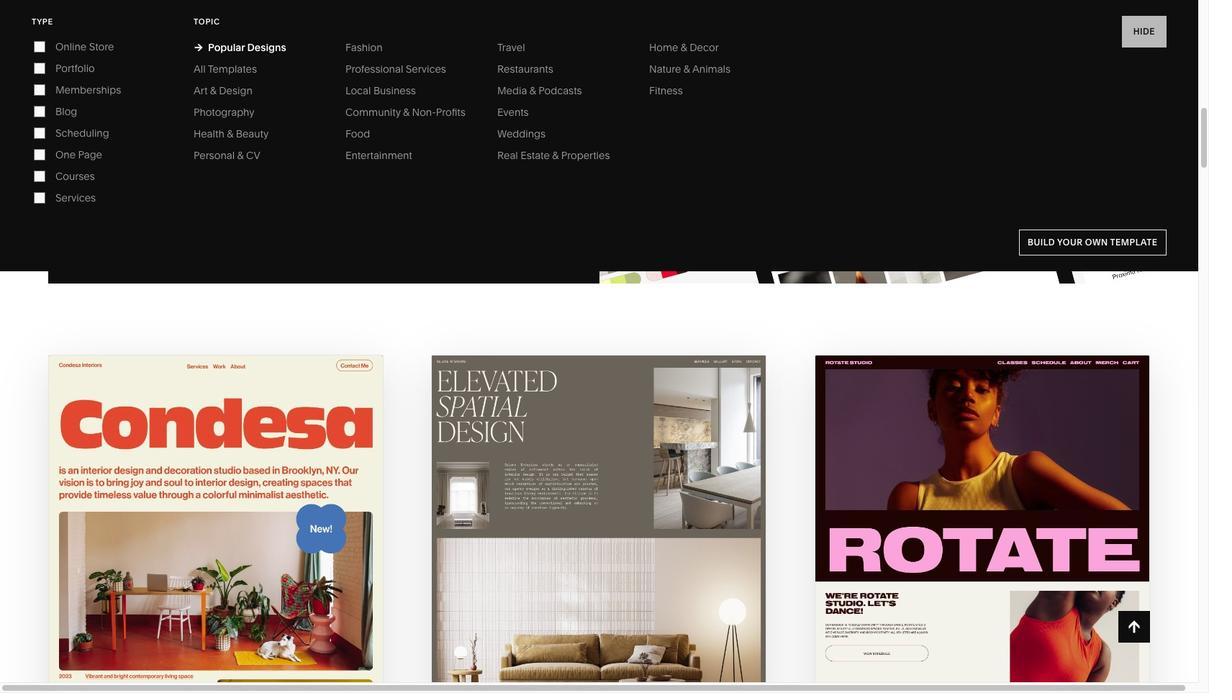 Task type: locate. For each thing, give the bounding box(es) containing it.
that
[[151, 110, 181, 130]]

one
[[55, 148, 76, 161]]

local
[[346, 84, 371, 97]]

build your own template
[[80, 0, 321, 61], [1028, 237, 1158, 248]]

build your own template inside button
[[1028, 237, 1158, 248]]

restaurants link
[[497, 63, 568, 76]]

1 horizontal spatial your
[[253, 110, 287, 130]]

all templates
[[194, 63, 257, 76]]

& for decor
[[681, 41, 687, 54]]

& right art
[[210, 84, 217, 97]]

0 vertical spatial own
[[252, 0, 321, 27]]

& right nature
[[684, 63, 690, 76]]

1 vertical spatial build your own template
[[1028, 237, 1158, 248]]

template
[[80, 19, 228, 61], [80, 110, 148, 130], [1111, 237, 1158, 248]]

travel
[[497, 41, 525, 54]]

hide
[[1133, 26, 1155, 37]]

1 vertical spatial your
[[253, 110, 287, 130]]

estate
[[521, 149, 550, 162]]

0 horizontal spatial own
[[252, 0, 321, 27]]

1 vertical spatial own
[[1086, 237, 1109, 248]]

popular
[[208, 41, 245, 54]]

1 horizontal spatial build
[[1028, 237, 1056, 248]]

0 vertical spatial services
[[406, 63, 446, 76]]

1 vertical spatial build
[[1028, 237, 1056, 248]]

vision
[[290, 110, 334, 130]]

photography link
[[194, 106, 269, 119]]

1 horizontal spatial own
[[1086, 237, 1109, 248]]

media & podcasts link
[[497, 84, 597, 97]]

memberships
[[55, 83, 121, 96]]

events link
[[497, 106, 543, 119]]

all
[[194, 63, 206, 76]]

health & beauty link
[[194, 127, 283, 140]]

travel link
[[497, 41, 540, 54]]

& right home
[[681, 41, 687, 54]]

1 horizontal spatial build your own template
[[1028, 237, 1158, 248]]

non-
[[412, 106, 436, 119]]

0 vertical spatial template
[[80, 19, 228, 61]]

entertainment link
[[346, 149, 427, 162]]

profits
[[436, 106, 466, 119]]

& for beauty
[[227, 127, 233, 140]]

personal & cv
[[194, 149, 260, 162]]

fitness link
[[649, 84, 697, 97]]

2 horizontal spatial your
[[1058, 237, 1083, 248]]

home & decor
[[649, 41, 719, 54]]

create
[[232, 91, 280, 111]]

& for podcasts
[[530, 84, 536, 97]]

page
[[78, 148, 102, 161]]

colors,
[[308, 73, 359, 92]]

& left cv
[[237, 149, 244, 162]]

fitness
[[649, 84, 683, 97]]

food link
[[346, 127, 385, 140]]

restaurants
[[497, 63, 553, 76]]

your
[[171, 0, 244, 27], [253, 110, 287, 130], [1058, 237, 1083, 248]]

& right media
[[530, 84, 536, 97]]

build
[[80, 0, 164, 27], [1028, 237, 1056, 248]]

template inside 'choose from expertly curated colors, fonts, and page layouts to create a website template that matches your vision with squarespace blueprint.'
[[80, 110, 148, 130]]

local business
[[346, 84, 416, 97]]

0 vertical spatial build
[[80, 0, 164, 27]]

& for design
[[210, 84, 217, 97]]

professional services
[[346, 63, 446, 76]]

2 vertical spatial your
[[1058, 237, 1083, 248]]

page
[[112, 91, 151, 111]]

& left non-
[[403, 106, 410, 119]]

services down courses on the left top
[[55, 191, 96, 204]]

your inside build your own template button
[[1058, 237, 1083, 248]]

0 horizontal spatial build your own template
[[80, 0, 321, 61]]

food
[[346, 127, 370, 140]]

expertly
[[181, 73, 243, 92]]

& right "health"
[[227, 127, 233, 140]]

to
[[213, 91, 228, 111]]

podcasts
[[539, 84, 582, 97]]

professional
[[346, 63, 403, 76]]

health
[[194, 127, 224, 140]]

0 horizontal spatial your
[[171, 0, 244, 27]]

store
[[89, 40, 114, 53]]

1 vertical spatial template
[[80, 110, 148, 130]]

0 horizontal spatial services
[[55, 191, 96, 204]]

0 vertical spatial your
[[171, 0, 244, 27]]

0 vertical spatial build your own template
[[80, 0, 321, 61]]

0 horizontal spatial build
[[80, 0, 164, 27]]

own
[[252, 0, 321, 27], [1086, 237, 1109, 248]]

weddings link
[[497, 127, 560, 140]]

with
[[338, 110, 369, 130]]

2 vertical spatial template
[[1111, 237, 1158, 248]]

services up business
[[406, 63, 446, 76]]

&
[[681, 41, 687, 54], [684, 63, 690, 76], [210, 84, 217, 97], [530, 84, 536, 97], [403, 106, 410, 119], [227, 127, 233, 140], [237, 149, 244, 162], [552, 149, 559, 162]]

squarespace
[[80, 129, 180, 148]]



Task type: vqa. For each thing, say whether or not it's contained in the screenshot.
Professional
yes



Task type: describe. For each thing, give the bounding box(es) containing it.
personal
[[194, 149, 235, 162]]

art & design link
[[194, 84, 267, 97]]

decor
[[690, 41, 719, 54]]

build your own template button
[[1020, 230, 1167, 256]]

local business link
[[346, 84, 430, 97]]

your inside 'choose from expertly curated colors, fonts, and page layouts to create a website template that matches your vision with squarespace blueprint.'
[[253, 110, 287, 130]]

templates
[[208, 63, 257, 76]]

weddings
[[497, 127, 546, 140]]

hide button
[[1122, 16, 1167, 48]]

real estate & properties link
[[497, 149, 624, 162]]

fashion
[[346, 41, 383, 54]]

fashion link
[[346, 41, 397, 54]]

website
[[296, 91, 356, 111]]

photography
[[194, 106, 255, 119]]

nature
[[649, 63, 681, 76]]

condesa image
[[49, 356, 383, 693]]

build inside build your own template button
[[1028, 237, 1056, 248]]

fonts,
[[363, 73, 405, 92]]

online
[[55, 40, 87, 53]]

from
[[142, 73, 178, 92]]

community & non-profits
[[346, 106, 466, 119]]

topic
[[194, 17, 220, 27]]

entertainment
[[346, 149, 412, 162]]

rotate image
[[815, 356, 1149, 693]]

back to top image
[[1126, 619, 1142, 635]]

selene image
[[432, 356, 766, 693]]

personal & cv link
[[194, 149, 275, 162]]

animals
[[692, 63, 731, 76]]

media & podcasts
[[497, 84, 582, 97]]

events
[[497, 106, 529, 119]]

& right estate on the left
[[552, 149, 559, 162]]

& for non-
[[403, 106, 410, 119]]

professional services link
[[346, 63, 461, 76]]

all templates link
[[194, 63, 271, 76]]

blog
[[55, 105, 77, 118]]

choose from expertly curated colors, fonts, and page layouts to create a website template that matches your vision with squarespace blueprint.
[[80, 73, 405, 148]]

real
[[497, 149, 518, 162]]

one page
[[55, 148, 102, 161]]

popular designs
[[208, 41, 286, 54]]

media
[[497, 84, 527, 97]]

business
[[373, 84, 416, 97]]

scheduling
[[55, 127, 109, 140]]

real estate & properties
[[497, 149, 610, 162]]

type
[[32, 17, 53, 27]]

nature & animals link
[[649, 63, 745, 76]]

art
[[194, 84, 208, 97]]

community & non-profits link
[[346, 106, 480, 119]]

home
[[649, 41, 678, 54]]

curated
[[246, 73, 305, 92]]

community
[[346, 106, 401, 119]]

home & decor link
[[649, 41, 733, 54]]

layouts
[[155, 91, 209, 111]]

choose
[[80, 73, 138, 92]]

nature & animals
[[649, 63, 731, 76]]

design
[[219, 84, 253, 97]]

a
[[284, 91, 293, 111]]

courses
[[55, 170, 95, 183]]

health & beauty
[[194, 127, 269, 140]]

own inside button
[[1086, 237, 1109, 248]]

& for cv
[[237, 149, 244, 162]]

popular designs link
[[194, 41, 286, 54]]

properties
[[561, 149, 610, 162]]

matches
[[185, 110, 250, 130]]

art & design
[[194, 84, 253, 97]]

preview of building your own template image
[[599, 0, 1150, 284]]

1 horizontal spatial services
[[406, 63, 446, 76]]

cv
[[246, 149, 260, 162]]

1 vertical spatial services
[[55, 191, 96, 204]]

blueprint.
[[183, 129, 256, 148]]

beauty
[[236, 127, 269, 140]]

designs
[[247, 41, 286, 54]]

and
[[80, 91, 109, 111]]

& for animals
[[684, 63, 690, 76]]

template inside button
[[1111, 237, 1158, 248]]

portfolio
[[55, 62, 95, 75]]

online store
[[55, 40, 114, 53]]



